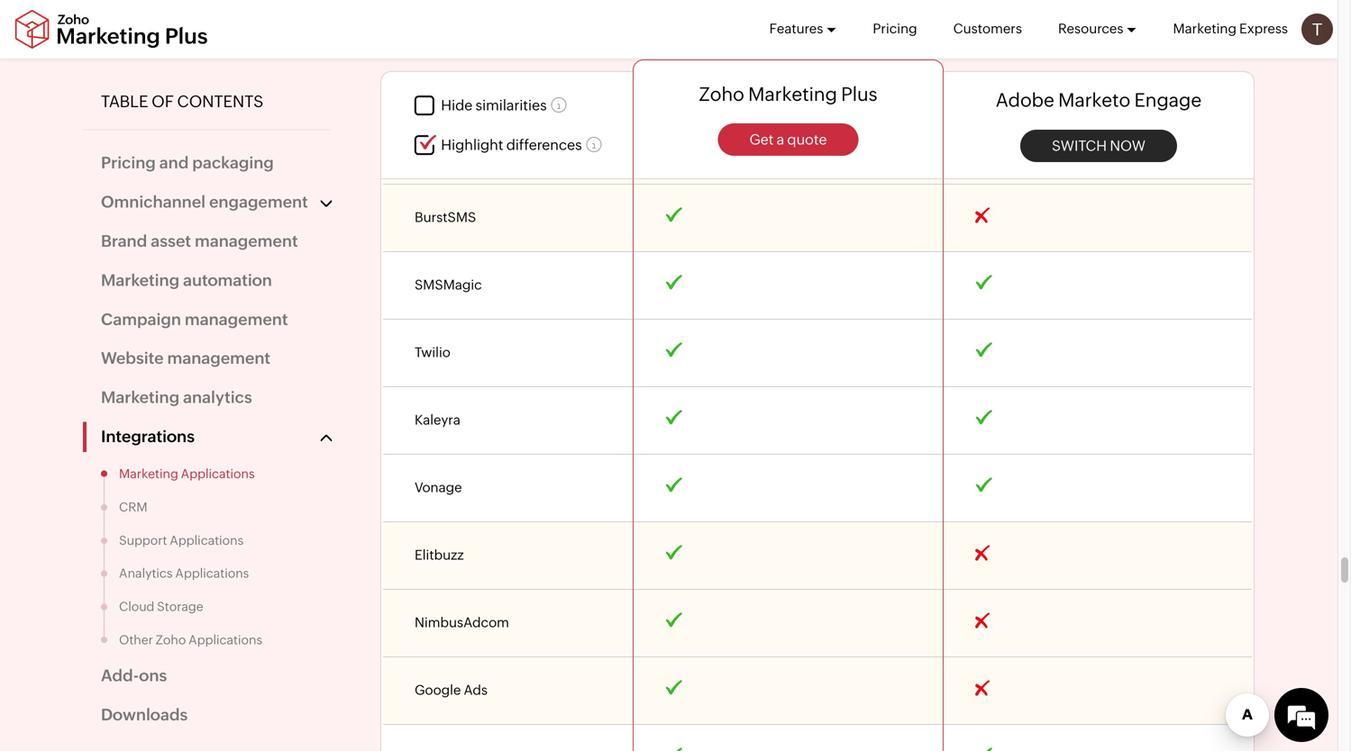 Task type: locate. For each thing, give the bounding box(es) containing it.
marketing for marketing express
[[1173, 21, 1237, 37]]

a
[[777, 131, 784, 148]]

switch
[[1052, 137, 1107, 154]]

marketing up campaign
[[101, 271, 179, 290]]

pricing up plus
[[873, 21, 917, 37]]

management up analytics
[[167, 349, 271, 368]]

marketing express link
[[1173, 0, 1288, 58]]

zoho down storage
[[156, 633, 186, 647]]

now
[[1110, 137, 1146, 154]]

omnichannel engagement
[[101, 193, 308, 211]]

customers link
[[953, 0, 1022, 58]]

ons
[[139, 667, 167, 686]]

pricing
[[873, 21, 917, 37], [101, 154, 156, 172]]

cloud
[[119, 600, 154, 614]]

applications
[[181, 467, 255, 481], [170, 533, 244, 548], [175, 567, 249, 581], [189, 633, 262, 647]]

applications for analytics applications
[[175, 567, 249, 581]]

analytics
[[119, 567, 173, 581]]

1 vertical spatial pricing
[[101, 154, 156, 172]]

marketo
[[1058, 89, 1131, 111]]

website
[[101, 349, 164, 368]]

features link
[[770, 0, 837, 58]]

differences
[[506, 137, 582, 153]]

management down engagement on the top left of the page
[[195, 232, 298, 251]]

table
[[101, 92, 148, 111]]

marketing applications
[[119, 467, 255, 481]]

quote
[[787, 131, 827, 148]]

brand asset management
[[101, 232, 298, 251]]

automation
[[183, 271, 272, 290]]

marketing left express
[[1173, 21, 1237, 37]]

campaign management
[[101, 310, 288, 329]]

management for website management
[[167, 349, 271, 368]]

applications up support applications
[[181, 467, 255, 481]]

engage
[[1135, 89, 1202, 111]]

marketing automation
[[101, 271, 272, 290]]

switch now link
[[1020, 130, 1177, 162]]

marketing for marketing applications
[[119, 467, 178, 481]]

applications down support applications
[[175, 567, 249, 581]]

add-ons
[[101, 667, 167, 686]]

1 vertical spatial zoho
[[156, 633, 186, 647]]

website management
[[101, 349, 271, 368]]

terry turtle image
[[1302, 14, 1333, 45]]

management down automation
[[185, 310, 288, 329]]

downloads
[[101, 706, 188, 725]]

asset
[[151, 232, 191, 251]]

resources link
[[1058, 0, 1137, 58]]

0 vertical spatial pricing
[[873, 21, 917, 37]]

2 vertical spatial management
[[167, 349, 271, 368]]

marketing up 'integrations'
[[101, 389, 179, 407]]

hide similarities
[[441, 97, 547, 114]]

zoho
[[699, 83, 745, 105], [156, 633, 186, 647]]

1 horizontal spatial pricing
[[873, 21, 917, 37]]

0 horizontal spatial zoho
[[156, 633, 186, 647]]

0 horizontal spatial pricing
[[101, 154, 156, 172]]

resources
[[1058, 21, 1124, 37]]

1 vertical spatial management
[[185, 310, 288, 329]]

adobe marketo engage
[[996, 89, 1202, 111]]

brand
[[101, 232, 147, 251]]

marketing
[[1173, 21, 1237, 37], [748, 83, 837, 105], [101, 271, 179, 290], [101, 389, 179, 407], [119, 467, 178, 481]]

marketing up crm
[[119, 467, 178, 481]]

adobe
[[996, 89, 1055, 111]]

pricing left and
[[101, 154, 156, 172]]

storage
[[157, 600, 203, 614]]

zoho up get a quote link
[[699, 83, 745, 105]]

applications up analytics applications
[[170, 533, 244, 548]]

1 horizontal spatial zoho
[[699, 83, 745, 105]]

management
[[195, 232, 298, 251], [185, 310, 288, 329], [167, 349, 271, 368]]



Task type: describe. For each thing, give the bounding box(es) containing it.
applications for marketing applications
[[181, 467, 255, 481]]

integrations
[[101, 428, 195, 446]]

customers
[[953, 21, 1022, 37]]

highlight differences
[[441, 137, 582, 153]]

applications down storage
[[189, 633, 262, 647]]

management for campaign management
[[185, 310, 288, 329]]

zoho marketingplus logo image
[[14, 9, 209, 49]]

similarities
[[476, 97, 547, 114]]

marketing analytics
[[101, 389, 252, 407]]

of
[[152, 92, 174, 111]]

pricing link
[[873, 0, 917, 58]]

add-
[[101, 667, 139, 686]]

pricing for pricing
[[873, 21, 917, 37]]

support applications
[[119, 533, 244, 548]]

applications for support applications
[[170, 533, 244, 548]]

marketing express
[[1173, 21, 1288, 37]]

other zoho applications
[[119, 633, 262, 647]]

and
[[159, 154, 189, 172]]

contents
[[177, 92, 264, 111]]

packaging
[[192, 154, 274, 172]]

hide
[[441, 97, 473, 114]]

campaign
[[101, 310, 181, 329]]

marketing up get a quote
[[748, 83, 837, 105]]

analytics
[[183, 389, 252, 407]]

features
[[770, 21, 823, 37]]

support
[[119, 533, 167, 548]]

cloud storage
[[119, 600, 203, 614]]

marketing for marketing analytics
[[101, 389, 179, 407]]

get
[[750, 131, 774, 148]]

get a quote link
[[718, 124, 859, 156]]

marketing for marketing automation
[[101, 271, 179, 290]]

zoho marketing plus
[[699, 83, 878, 105]]

omnichannel
[[101, 193, 206, 211]]

plus
[[841, 83, 878, 105]]

pricing for pricing and packaging
[[101, 154, 156, 172]]

0 vertical spatial management
[[195, 232, 298, 251]]

table of contents
[[101, 92, 264, 111]]

other
[[119, 633, 153, 647]]

switch now
[[1052, 137, 1146, 154]]

crm
[[119, 500, 147, 515]]

pricing and packaging
[[101, 154, 274, 172]]

get a quote
[[750, 131, 827, 148]]

express
[[1240, 21, 1288, 37]]

analytics applications
[[119, 567, 249, 581]]

highlight
[[441, 137, 503, 153]]

engagement
[[209, 193, 308, 211]]

0 vertical spatial zoho
[[699, 83, 745, 105]]



Task type: vqa. For each thing, say whether or not it's contained in the screenshot.
Marketing Applications
yes



